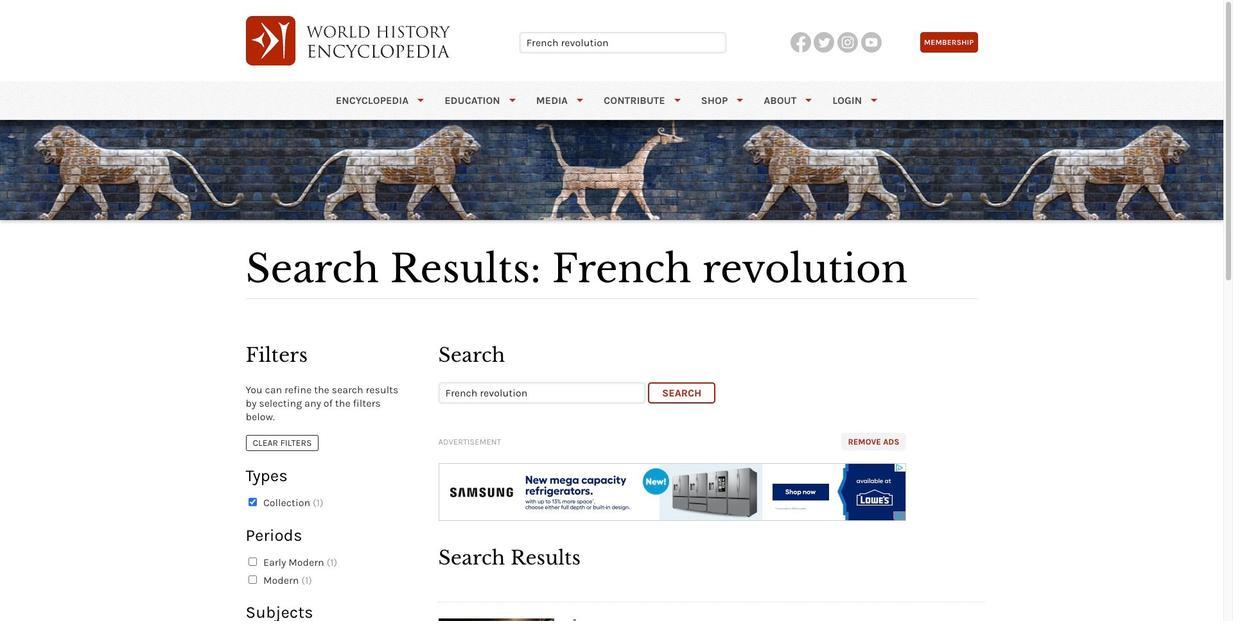 Task type: locate. For each thing, give the bounding box(es) containing it.
None submit
[[648, 383, 716, 404]]

None checkbox
[[248, 558, 257, 567], [248, 576, 257, 584], [248, 558, 257, 567], [248, 576, 257, 584]]

None checkbox
[[248, 499, 257, 507]]

None text field
[[519, 32, 726, 53], [438, 383, 645, 404], [519, 32, 726, 53], [438, 383, 645, 404]]

17 key figures of the french revolution image
[[438, 619, 554, 622]]



Task type: describe. For each thing, give the bounding box(es) containing it.
advertisement element
[[438, 464, 906, 522]]



Task type: vqa. For each thing, say whether or not it's contained in the screenshot.
Search... TEXT BOX
no



